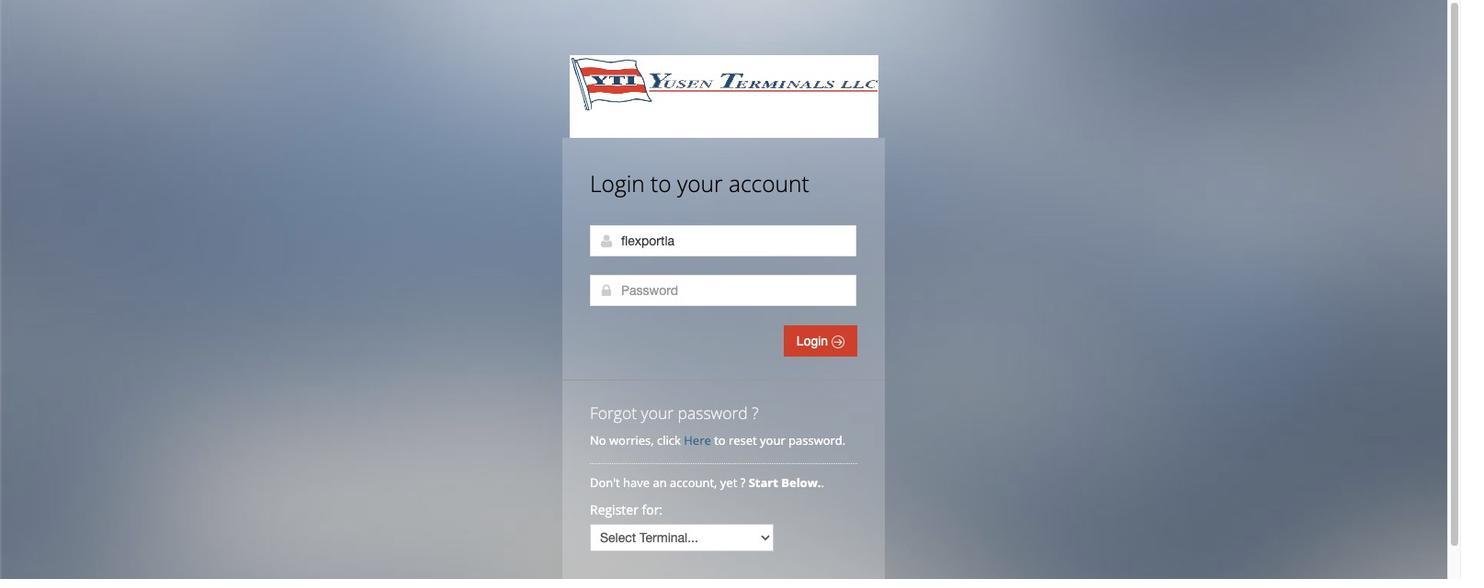 Task type: describe. For each thing, give the bounding box(es) containing it.
2 horizontal spatial your
[[760, 432, 786, 449]]

reset
[[729, 432, 757, 449]]

0 horizontal spatial ?
[[741, 474, 746, 491]]

forgot your password ? no worries, click here to reset your password.
[[590, 402, 846, 449]]

lock image
[[599, 283, 614, 298]]

password.
[[789, 432, 846, 449]]

click
[[657, 432, 681, 449]]

account,
[[670, 474, 717, 491]]

yet
[[721, 474, 737, 491]]

don't have an account, yet ? start below. .
[[590, 474, 828, 491]]

an
[[653, 474, 667, 491]]

account
[[729, 168, 810, 199]]

start
[[749, 474, 778, 491]]

? inside "forgot your password ? no worries, click here to reset your password."
[[752, 402, 759, 424]]

for:
[[642, 501, 663, 518]]

login for login to your account
[[590, 168, 645, 199]]

0 horizontal spatial to
[[651, 168, 672, 199]]

no
[[590, 432, 606, 449]]

swapright image
[[832, 336, 845, 348]]

here link
[[684, 432, 711, 449]]

below.
[[782, 474, 821, 491]]

login to your account
[[590, 168, 810, 199]]



Task type: locate. For each thing, give the bounding box(es) containing it.
0 vertical spatial to
[[651, 168, 672, 199]]

? up 'reset'
[[752, 402, 759, 424]]

0 vertical spatial your
[[677, 168, 723, 199]]

1 horizontal spatial to
[[714, 432, 726, 449]]

your
[[677, 168, 723, 199], [641, 402, 674, 424], [760, 432, 786, 449]]

0 horizontal spatial your
[[641, 402, 674, 424]]

have
[[623, 474, 650, 491]]

login
[[590, 168, 645, 199], [797, 334, 832, 348]]

Username text field
[[590, 225, 857, 256]]

? right yet
[[741, 474, 746, 491]]

2 vertical spatial your
[[760, 432, 786, 449]]

1 vertical spatial login
[[797, 334, 832, 348]]

1 horizontal spatial login
[[797, 334, 832, 348]]

login inside button
[[797, 334, 832, 348]]

user image
[[599, 233, 614, 248]]

don't
[[590, 474, 620, 491]]

to up username text box
[[651, 168, 672, 199]]

your up username text box
[[677, 168, 723, 199]]

?
[[752, 402, 759, 424], [741, 474, 746, 491]]

to right here link
[[714, 432, 726, 449]]

your right 'reset'
[[760, 432, 786, 449]]

here
[[684, 432, 711, 449]]

Password password field
[[590, 275, 857, 306]]

register
[[590, 501, 639, 518]]

login for login
[[797, 334, 832, 348]]

register for:
[[590, 501, 663, 518]]

1 vertical spatial ?
[[741, 474, 746, 491]]

to inside "forgot your password ? no worries, click here to reset your password."
[[714, 432, 726, 449]]

1 horizontal spatial ?
[[752, 402, 759, 424]]

your up click
[[641, 402, 674, 424]]

forgot
[[590, 402, 637, 424]]

worries,
[[609, 432, 654, 449]]

0 horizontal spatial login
[[590, 168, 645, 199]]

0 vertical spatial ?
[[752, 402, 759, 424]]

0 vertical spatial login
[[590, 168, 645, 199]]

password
[[678, 402, 748, 424]]

1 vertical spatial your
[[641, 402, 674, 424]]

1 vertical spatial to
[[714, 432, 726, 449]]

to
[[651, 168, 672, 199], [714, 432, 726, 449]]

.
[[821, 474, 824, 491]]

1 horizontal spatial your
[[677, 168, 723, 199]]

login button
[[784, 325, 858, 357]]



